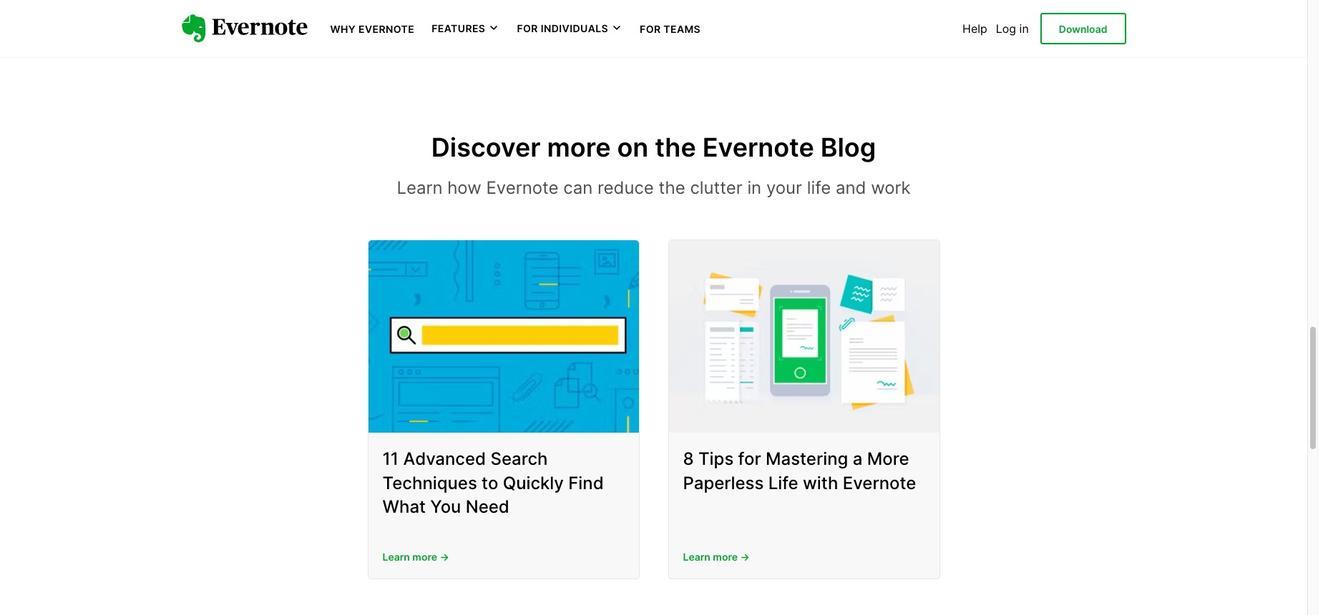 Task type: describe. For each thing, give the bounding box(es) containing it.
more for 8 tips for mastering a more paperless life with evernote
[[713, 551, 738, 563]]

for individuals button
[[517, 21, 623, 36]]

need
[[466, 497, 509, 518]]

evernote inside 8 tips for mastering a more paperless life with evernote
[[843, 473, 916, 494]]

help link
[[962, 21, 987, 36]]

and
[[836, 177, 866, 198]]

life
[[768, 473, 798, 494]]

log in
[[996, 21, 1029, 36]]

your
[[766, 177, 802, 198]]

for for for individuals
[[517, 22, 538, 34]]

11 advanced search techniques to quickly find what you need
[[382, 449, 604, 518]]

clutter
[[690, 177, 743, 198]]

mastering
[[766, 449, 848, 470]]

download link
[[1040, 13, 1126, 44]]

more
[[867, 449, 909, 470]]

discover more on the evernote blog
[[431, 132, 876, 163]]

for for for teams
[[640, 23, 661, 35]]

teams
[[664, 23, 701, 35]]

can
[[563, 177, 593, 198]]

0 horizontal spatial in
[[747, 177, 761, 198]]

quickly
[[503, 473, 564, 494]]

→ for what
[[440, 551, 449, 563]]

8
[[683, 449, 694, 470]]

features
[[432, 22, 485, 34]]

find
[[568, 473, 604, 494]]

you
[[430, 497, 461, 518]]

evernote up your at the top of page
[[702, 132, 814, 163]]

evernote down discover
[[486, 177, 559, 198]]

more for 11 advanced search techniques to quickly find what you need
[[412, 551, 437, 563]]

for teams
[[640, 23, 701, 35]]

download
[[1059, 23, 1107, 35]]

for teams link
[[640, 21, 701, 36]]

evernote logo image
[[181, 14, 307, 43]]

what
[[382, 497, 426, 518]]

learn for 8 tips for mastering a more paperless life with evernote
[[683, 551, 710, 563]]

a
[[853, 449, 862, 470]]

learn more → for 11 advanced search techniques to quickly find what you need
[[382, 551, 449, 563]]

learn how evernote can reduce the clutter in your life and work
[[397, 177, 911, 198]]

paperless
[[683, 473, 764, 494]]

on
[[617, 132, 649, 163]]

1 vertical spatial the
[[659, 177, 685, 198]]



Task type: locate. For each thing, give the bounding box(es) containing it.
for left 'teams'
[[640, 23, 661, 35]]

blog image image
[[368, 241, 639, 433], [669, 241, 939, 433]]

0 vertical spatial in
[[1019, 21, 1029, 36]]

1 horizontal spatial for
[[640, 23, 661, 35]]

learn for 11 advanced search techniques to quickly find what you need
[[382, 551, 410, 563]]

the down discover more on the evernote blog
[[659, 177, 685, 198]]

search
[[490, 449, 548, 470]]

why evernote link
[[330, 21, 414, 36]]

2 blog image image from the left
[[669, 241, 939, 433]]

more
[[547, 132, 611, 163], [412, 551, 437, 563], [713, 551, 738, 563]]

1 → from the left
[[440, 551, 449, 563]]

learn for discover more on the evernote blog
[[397, 177, 443, 198]]

how
[[447, 177, 481, 198]]

11
[[382, 449, 399, 470]]

help
[[962, 21, 987, 36]]

1 horizontal spatial in
[[1019, 21, 1029, 36]]

2 horizontal spatial more
[[713, 551, 738, 563]]

0 horizontal spatial more
[[412, 551, 437, 563]]

blog
[[821, 132, 876, 163]]

to
[[482, 473, 498, 494]]

for
[[517, 22, 538, 34], [640, 23, 661, 35]]

life
[[807, 177, 831, 198]]

8 tips for mastering a more paperless life with evernote
[[683, 449, 916, 494]]

work
[[871, 177, 911, 198]]

in
[[1019, 21, 1029, 36], [747, 177, 761, 198]]

why evernote
[[330, 23, 414, 35]]

evernote down 'more'
[[843, 473, 916, 494]]

evernote
[[359, 23, 414, 35], [702, 132, 814, 163], [486, 177, 559, 198], [843, 473, 916, 494]]

advanced
[[403, 449, 486, 470]]

for
[[738, 449, 761, 470]]

blog image image for for
[[669, 241, 939, 433]]

0 vertical spatial the
[[655, 132, 696, 163]]

0 horizontal spatial learn more →
[[382, 551, 449, 563]]

tips
[[698, 449, 734, 470]]

evernote inside why evernote link
[[359, 23, 414, 35]]

1 horizontal spatial →
[[740, 551, 750, 563]]

the right on at the left of the page
[[655, 132, 696, 163]]

evernote right why
[[359, 23, 414, 35]]

1 horizontal spatial blog image image
[[669, 241, 939, 433]]

the
[[655, 132, 696, 163], [659, 177, 685, 198]]

reduce
[[598, 177, 654, 198]]

in left your at the top of page
[[747, 177, 761, 198]]

blog image image for search
[[368, 241, 639, 433]]

→ for life
[[740, 551, 750, 563]]

techniques
[[382, 473, 477, 494]]

why
[[330, 23, 356, 35]]

1 learn more → from the left
[[382, 551, 449, 563]]

0 horizontal spatial →
[[440, 551, 449, 563]]

for left individuals
[[517, 22, 538, 34]]

in right log
[[1019, 21, 1029, 36]]

for inside button
[[517, 22, 538, 34]]

log in link
[[996, 21, 1029, 36]]

with
[[803, 473, 838, 494]]

individuals
[[541, 22, 608, 34]]

for individuals
[[517, 22, 608, 34]]

discover
[[431, 132, 541, 163]]

learn more →
[[382, 551, 449, 563], [683, 551, 750, 563]]

1 vertical spatial in
[[747, 177, 761, 198]]

learn more → for 8 tips for mastering a more paperless life with evernote
[[683, 551, 750, 563]]

2 learn more → from the left
[[683, 551, 750, 563]]

1 horizontal spatial more
[[547, 132, 611, 163]]

0 horizontal spatial blog image image
[[368, 241, 639, 433]]

→
[[440, 551, 449, 563], [740, 551, 750, 563]]

0 horizontal spatial for
[[517, 22, 538, 34]]

2 → from the left
[[740, 551, 750, 563]]

1 blog image image from the left
[[368, 241, 639, 433]]

1 horizontal spatial learn more →
[[683, 551, 750, 563]]

log
[[996, 21, 1016, 36]]

features button
[[432, 21, 500, 36]]

learn
[[397, 177, 443, 198], [382, 551, 410, 563], [683, 551, 710, 563]]



Task type: vqa. For each thing, say whether or not it's contained in the screenshot.
bottom RESOURCES
no



